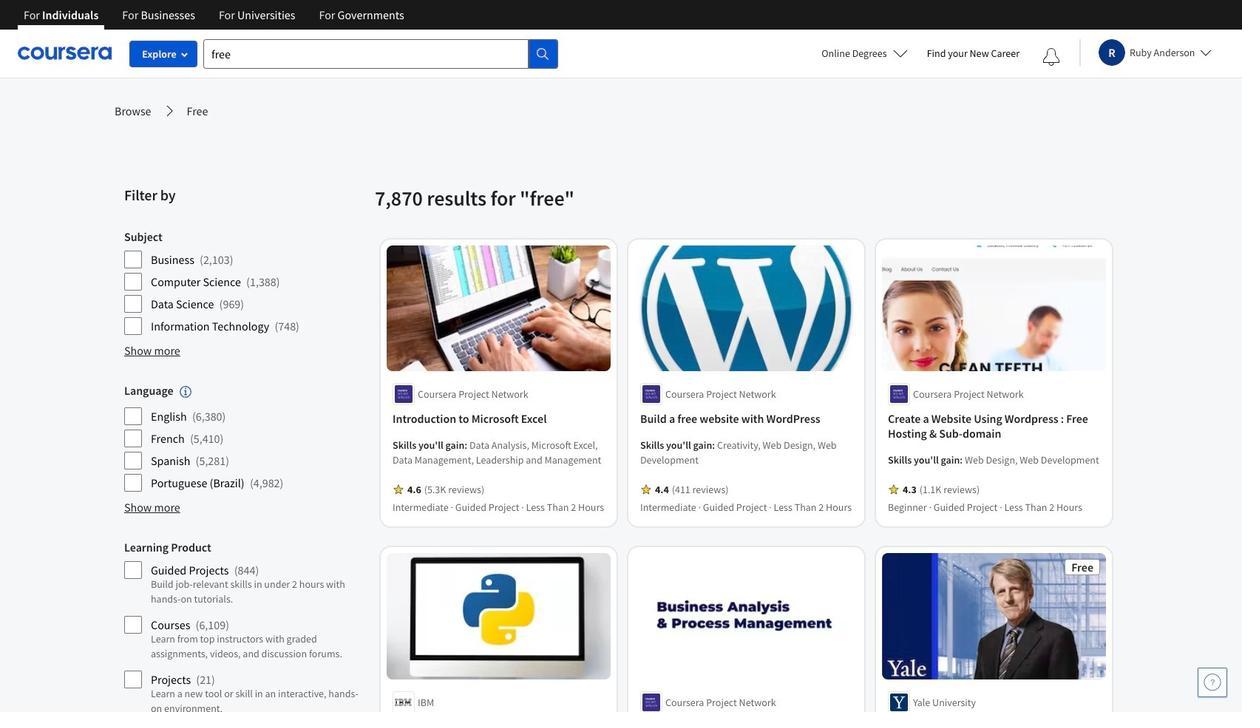 Task type: locate. For each thing, give the bounding box(es) containing it.
2 group from the top
[[124, 383, 366, 493]]

help center image
[[1204, 674, 1222, 692]]

1 vertical spatial group
[[124, 383, 366, 493]]

2 vertical spatial group
[[124, 540, 366, 712]]

banner navigation
[[12, 0, 416, 30]]

0 vertical spatial group
[[124, 229, 366, 336]]

group
[[124, 229, 366, 336], [124, 383, 366, 493], [124, 540, 366, 712]]

None search field
[[203, 39, 559, 68]]



Task type: describe. For each thing, give the bounding box(es) containing it.
information about this filter group image
[[179, 386, 191, 398]]

coursera image
[[18, 42, 112, 65]]

3 group from the top
[[124, 540, 366, 712]]

What do you want to learn? text field
[[203, 39, 529, 68]]

1 group from the top
[[124, 229, 366, 336]]



Task type: vqa. For each thing, say whether or not it's contained in the screenshot.
LAST NAME text field
no



